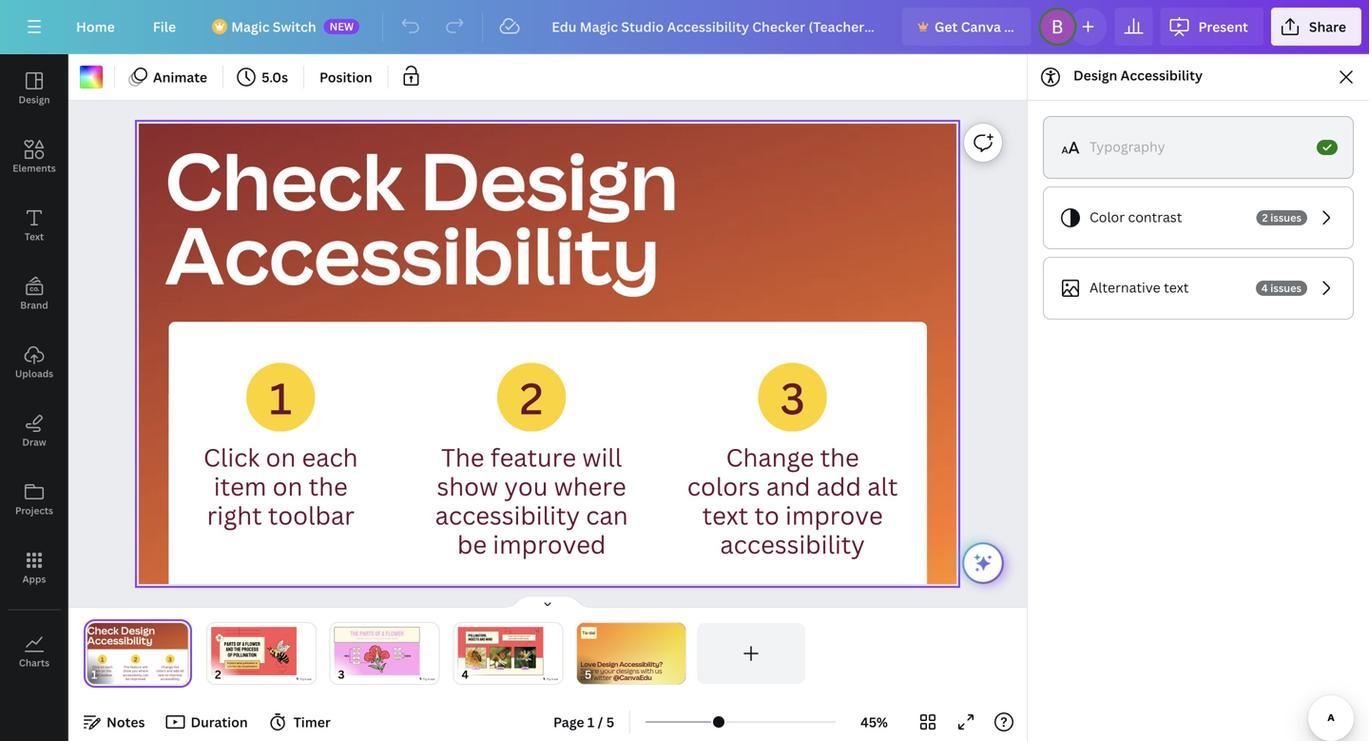 Task type: describe. For each thing, give the bounding box(es) containing it.
design inside button
[[18, 93, 50, 106]]

love design accessibility? share your designs with us on twitter @canvaedu
[[581, 660, 663, 682]]

5.0s
[[262, 68, 288, 86]]

color
[[1090, 208, 1126, 226]]

pro
[[1005, 18, 1027, 36]]

accessibility inside change the colors and add alt text to improve accessibility
[[720, 528, 865, 561]]

on right item in the left bottom of the page
[[272, 470, 303, 503]]

present button
[[1161, 8, 1264, 46]]

click on each item on the right toolbar
[[203, 441, 358, 532]]

1 try it out from the left
[[300, 677, 311, 681]]

try it out for 1st 'pink rectangle' image from the right
[[547, 677, 558, 681]]

uploads button
[[0, 328, 68, 397]]

4
[[1262, 281, 1269, 295]]

the feature will show you where accessibility can be improved
[[435, 441, 628, 561]]

file
[[153, 18, 176, 36]]

present
[[1199, 18, 1249, 36]]

notes button
[[76, 707, 153, 737]]

issues for text
[[1271, 281, 1302, 295]]

text button
[[0, 191, 68, 260]]

shown
[[385, 637, 392, 640]]

share button
[[1272, 8, 1362, 46]]

color contrast
[[1090, 208, 1183, 226]]

projects button
[[0, 465, 68, 534]]

pistil
[[345, 655, 350, 657]]

love
[[581, 660, 596, 669]]

apps button
[[0, 534, 68, 602]]

animate
[[153, 68, 207, 86]]

home
[[76, 18, 115, 36]]

2 pink rectangle image from the left
[[335, 627, 420, 675]]

feature
[[490, 441, 576, 474]]

us
[[655, 666, 663, 675]]

animate button
[[123, 62, 215, 92]]

get
[[935, 18, 958, 36]]

pollination
[[233, 652, 256, 658]]

ta-da!
[[583, 630, 596, 636]]

page 1 / 5
[[554, 713, 615, 731]]

flower inside stamen pistil the parts of a flower the basic parts of a flower are shown below.
[[386, 630, 404, 638]]

it for 2nd 'pink rectangle' image
[[428, 677, 430, 681]]

4 issues
[[1262, 281, 1302, 295]]

typography
[[1090, 137, 1166, 156]]

a inside parts of a flower and the process of pollination
[[242, 641, 244, 648]]

2 horizontal spatial a
[[382, 630, 385, 638]]

alternative text
[[1090, 278, 1190, 296]]

design inside the love design accessibility? share your designs with us on twitter @canvaedu
[[598, 660, 619, 669]]

2 issues
[[1263, 210, 1302, 225]]

flower
[[375, 637, 381, 640]]

check
[[165, 126, 404, 233]]

charts button
[[0, 617, 68, 686]]

toolbar
[[268, 499, 355, 532]]

show
[[437, 470, 498, 503]]

add
[[817, 470, 862, 503]]

will
[[582, 441, 622, 474]]

check design
[[165, 126, 679, 233]]

2 for 2 issues
[[1263, 210, 1269, 225]]

magic switch
[[231, 18, 316, 36]]

position
[[320, 68, 373, 86]]

try for 2nd 'pink rectangle' image
[[423, 677, 428, 681]]

@canvaedu
[[614, 673, 652, 682]]

be
[[457, 528, 487, 561]]

of left pollination
[[228, 652, 232, 658]]

ta-
[[583, 630, 589, 636]]

and inside pollinators: insects and wind
[[480, 637, 485, 642]]

pollinators: insects and wind
[[468, 633, 493, 642]]

colors
[[687, 470, 760, 503]]

accessibility?
[[620, 660, 663, 669]]

1 out from the left
[[307, 677, 311, 681]]

issues for contrast
[[1271, 210, 1302, 225]]

draw
[[22, 436, 46, 449]]

hide pages image
[[502, 595, 594, 610]]

it for 1st 'pink rectangle' image from the right
[[552, 677, 553, 681]]

parts inside stamen pistil the parts of a flower the basic parts of a flower are shown below.
[[360, 630, 374, 638]]

insects
[[468, 637, 479, 642]]

1 horizontal spatial a
[[374, 637, 375, 640]]

parts inside parts of a flower and the process of pollination
[[224, 641, 236, 648]]

with
[[641, 666, 654, 675]]

accessibility inside 'the feature will show you where accessibility can be improved'
[[435, 499, 580, 532]]

get canva pro button
[[903, 8, 1032, 46]]

file button
[[138, 8, 191, 46]]

duration
[[191, 713, 248, 731]]

page 1 / 5 button
[[546, 707, 622, 737]]

improve
[[786, 499, 883, 532]]

projects
[[15, 504, 53, 517]]

you
[[504, 470, 548, 503]]

uploads
[[15, 367, 53, 380]]

text inside change the colors and add alt text to improve accessibility
[[702, 499, 749, 532]]

alt
[[868, 470, 898, 503]]

3 pink rectangle image from the left
[[458, 627, 543, 675]]

3
[[780, 369, 805, 427]]

try it out for 2nd 'pink rectangle' image
[[423, 677, 435, 681]]

timer
[[294, 713, 331, 731]]

click
[[203, 441, 260, 474]]

designs
[[617, 666, 640, 675]]



Task type: vqa. For each thing, say whether or not it's contained in the screenshot.
Magic Switch
yes



Task type: locate. For each thing, give the bounding box(es) containing it.
1 horizontal spatial try
[[423, 677, 428, 681]]

2 it from the left
[[428, 677, 430, 681]]

the for and
[[234, 646, 241, 653]]

1 horizontal spatial accessibility
[[1121, 66, 1203, 84]]

0 horizontal spatial share
[[581, 666, 599, 675]]

Design title text field
[[537, 8, 895, 46]]

2 vertical spatial and
[[226, 646, 233, 653]]

get canva pro
[[935, 18, 1027, 36]]

0 horizontal spatial pink rectangle image
[[211, 627, 297, 675]]

text left the to
[[702, 499, 749, 532]]

1 it from the left
[[305, 677, 307, 681]]

the left the alt
[[820, 441, 860, 474]]

flower inside parts of a flower and the process of pollination
[[245, 641, 260, 648]]

2 horizontal spatial try it out
[[547, 677, 558, 681]]

of
[[375, 630, 381, 638], [371, 637, 373, 640], [237, 641, 241, 648], [228, 652, 232, 658]]

the left process on the left bottom of page
[[234, 646, 241, 653]]

3 it from the left
[[552, 677, 553, 681]]

the right item in the left bottom of the page
[[309, 470, 348, 503]]

position button
[[312, 62, 380, 92]]

0 vertical spatial flower
[[386, 630, 404, 638]]

improved
[[493, 528, 606, 561]]

2 horizontal spatial the
[[820, 441, 860, 474]]

the for on
[[309, 470, 348, 503]]

1 horizontal spatial the
[[309, 470, 348, 503]]

2 for 2
[[520, 369, 544, 427]]

main menu bar
[[0, 0, 1370, 54]]

1 horizontal spatial try it out
[[423, 677, 435, 681]]

0 horizontal spatial a
[[242, 641, 244, 648]]

the
[[441, 441, 484, 474], [351, 630, 359, 638], [356, 637, 360, 640]]

issues up 4 issues
[[1271, 210, 1302, 225]]

can
[[586, 499, 628, 532]]

0 horizontal spatial accessibility
[[435, 499, 580, 532]]

0 horizontal spatial try
[[300, 677, 304, 681]]

change the colors and add alt text to improve accessibility
[[687, 441, 898, 561]]

text
[[1165, 278, 1190, 296], [702, 499, 749, 532]]

1 vertical spatial text
[[702, 499, 749, 532]]

the inside change the colors and add alt text to improve accessibility
[[820, 441, 860, 474]]

out
[[307, 677, 311, 681], [431, 677, 435, 681], [554, 677, 558, 681]]

each
[[302, 441, 358, 474]]

parts
[[360, 630, 374, 638], [224, 641, 236, 648]]

out for 1st 'pink rectangle' image from the right
[[554, 677, 558, 681]]

your
[[601, 666, 615, 675]]

try
[[300, 677, 304, 681], [423, 677, 428, 681], [547, 677, 551, 681]]

a up pollination
[[242, 641, 244, 648]]

0 vertical spatial text
[[1165, 278, 1190, 296]]

of up pollination
[[237, 641, 241, 648]]

on inside the love design accessibility? share your designs with us on twitter @canvaedu
[[581, 673, 589, 682]]

0 vertical spatial and
[[766, 470, 811, 503]]

and left add at bottom right
[[766, 470, 811, 503]]

brand
[[20, 299, 48, 312]]

item
[[214, 470, 266, 503]]

0 vertical spatial share
[[1310, 18, 1347, 36]]

issues right 4
[[1271, 281, 1302, 295]]

charts
[[19, 656, 50, 669]]

5
[[607, 713, 615, 731]]

pink rectangle image
[[211, 627, 297, 675], [335, 627, 420, 675], [458, 627, 543, 675]]

design
[[1074, 66, 1118, 84], [18, 93, 50, 106], [420, 126, 679, 233], [598, 660, 619, 669]]

the inside parts of a flower and the process of pollination
[[234, 646, 241, 653]]

and inside change the colors and add alt text to improve accessibility
[[766, 470, 811, 503]]

1 horizontal spatial out
[[431, 677, 435, 681]]

pollinators:
[[468, 633, 487, 638]]

0 vertical spatial accessibility
[[1121, 66, 1203, 84]]

of right parts
[[371, 637, 373, 640]]

2 try from the left
[[423, 677, 428, 681]]

home link
[[61, 8, 130, 46]]

0 horizontal spatial parts
[[224, 641, 236, 648]]

side panel tab list
[[0, 54, 68, 686]]

1 vertical spatial issues
[[1271, 281, 1302, 295]]

Page title text field
[[106, 665, 113, 684]]

0 vertical spatial 1
[[269, 369, 292, 427]]

the
[[820, 441, 860, 474], [309, 470, 348, 503], [234, 646, 241, 653]]

0 vertical spatial 2
[[1263, 210, 1269, 225]]

of left the 'are'
[[375, 630, 381, 638]]

where
[[554, 470, 626, 503]]

process
[[242, 646, 258, 653]]

1 vertical spatial share
[[581, 666, 599, 675]]

2 horizontal spatial out
[[554, 677, 558, 681]]

3 out from the left
[[554, 677, 558, 681]]

3 try from the left
[[547, 677, 551, 681]]

45%
[[861, 713, 889, 731]]

share inside the love design accessibility? share your designs with us on twitter @canvaedu
[[581, 666, 599, 675]]

stamen pistil the parts of a flower the basic parts of a flower are shown below.
[[345, 630, 411, 657]]

0 horizontal spatial text
[[702, 499, 749, 532]]

design accessibility
[[1074, 66, 1203, 84]]

1 left /
[[588, 713, 595, 731]]

0 horizontal spatial flower
[[245, 641, 260, 648]]

to
[[755, 499, 780, 532]]

1 horizontal spatial it
[[428, 677, 430, 681]]

0 horizontal spatial 1
[[269, 369, 292, 427]]

flower
[[386, 630, 404, 638], [245, 641, 260, 648]]

2 issues from the top
[[1271, 281, 1302, 295]]

0 horizontal spatial 2
[[520, 369, 544, 427]]

1 horizontal spatial share
[[1310, 18, 1347, 36]]

2 out from the left
[[431, 677, 435, 681]]

3 try it out from the left
[[547, 677, 558, 681]]

2 try it out from the left
[[423, 677, 435, 681]]

notes
[[107, 713, 145, 731]]

1 horizontal spatial text
[[1165, 278, 1190, 296]]

parts left flower
[[360, 630, 374, 638]]

a left flower
[[374, 637, 375, 640]]

1 vertical spatial 2
[[520, 369, 544, 427]]

canva
[[962, 18, 1002, 36]]

1 up click on each item on the right toolbar
[[269, 369, 292, 427]]

contrast
[[1129, 208, 1183, 226]]

2 horizontal spatial it
[[552, 677, 553, 681]]

page 1 image
[[84, 623, 192, 684]]

and inside parts of a flower and the process of pollination
[[226, 646, 233, 653]]

draw button
[[0, 397, 68, 465]]

text
[[25, 230, 44, 243]]

the inside click on each item on the right toolbar
[[309, 470, 348, 503]]

on down love
[[581, 673, 589, 682]]

no color image
[[80, 66, 103, 88]]

1 vertical spatial parts
[[224, 641, 236, 648]]

out for 2nd 'pink rectangle' image
[[431, 677, 435, 681]]

1
[[269, 369, 292, 427], [588, 713, 595, 731]]

1 horizontal spatial 2
[[1263, 210, 1269, 225]]

0 horizontal spatial accessibility
[[165, 200, 660, 307]]

5.0s button
[[231, 62, 296, 92]]

below.
[[392, 637, 398, 640]]

flower right the 'are'
[[386, 630, 404, 638]]

accessibility
[[1121, 66, 1203, 84], [165, 200, 660, 307]]

it
[[305, 677, 307, 681], [428, 677, 430, 681], [552, 677, 553, 681]]

try it out
[[300, 677, 311, 681], [423, 677, 435, 681], [547, 677, 558, 681]]

flower up pollination
[[245, 641, 260, 648]]

0 vertical spatial parts
[[360, 630, 374, 638]]

a right flower
[[382, 630, 385, 638]]

accessibility
[[435, 499, 580, 532], [720, 528, 865, 561]]

1 horizontal spatial parts
[[360, 630, 374, 638]]

1 vertical spatial and
[[480, 637, 485, 642]]

1 horizontal spatial accessibility
[[720, 528, 865, 561]]

and left wind
[[480, 637, 485, 642]]

0 horizontal spatial out
[[307, 677, 311, 681]]

duration button
[[160, 707, 256, 737]]

0 horizontal spatial the
[[234, 646, 241, 653]]

1 vertical spatial flower
[[245, 641, 260, 648]]

1 inside "button"
[[588, 713, 595, 731]]

magic
[[231, 18, 270, 36]]

parts up pollination
[[224, 641, 236, 648]]

wind
[[486, 637, 493, 642]]

1 vertical spatial 1
[[588, 713, 595, 731]]

elements button
[[0, 123, 68, 191]]

0 horizontal spatial try it out
[[300, 677, 311, 681]]

1 issues from the top
[[1271, 210, 1302, 225]]

0 horizontal spatial it
[[305, 677, 307, 681]]

are
[[382, 637, 385, 640]]

basic
[[360, 637, 365, 640]]

the inside 'the feature will show you where accessibility can be improved'
[[441, 441, 484, 474]]

design button
[[0, 54, 68, 123]]

on left the each
[[266, 441, 296, 474]]

canva assistant image
[[972, 552, 995, 575]]

0 horizontal spatial and
[[226, 646, 233, 653]]

and left pollination
[[226, 646, 233, 653]]

2 horizontal spatial pink rectangle image
[[458, 627, 543, 675]]

1 try from the left
[[300, 677, 304, 681]]

parts of a flower and the process of pollination
[[224, 641, 260, 658]]

/
[[598, 713, 604, 731]]

2 up feature
[[520, 369, 544, 427]]

1 horizontal spatial pink rectangle image
[[335, 627, 420, 675]]

twitter
[[590, 673, 612, 682]]

alternative
[[1090, 278, 1161, 296]]

timer button
[[263, 707, 338, 737]]

new
[[330, 19, 354, 33]]

switch
[[273, 18, 316, 36]]

1 horizontal spatial 1
[[588, 713, 595, 731]]

1 pink rectangle image from the left
[[211, 627, 297, 675]]

1 horizontal spatial flower
[[386, 630, 404, 638]]

text right alternative
[[1165, 278, 1190, 296]]

share inside dropdown button
[[1310, 18, 1347, 36]]

try for 1st 'pink rectangle' image from the right
[[547, 677, 551, 681]]

page
[[554, 713, 585, 731]]

2 horizontal spatial and
[[766, 470, 811, 503]]

0 vertical spatial issues
[[1271, 210, 1302, 225]]

1 vertical spatial accessibility
[[165, 200, 660, 307]]

parts
[[366, 637, 371, 640]]

1 horizontal spatial and
[[480, 637, 485, 642]]

change
[[726, 441, 814, 474]]

brand button
[[0, 260, 68, 328]]

2 horizontal spatial try
[[547, 677, 551, 681]]

2 up 4
[[1263, 210, 1269, 225]]



